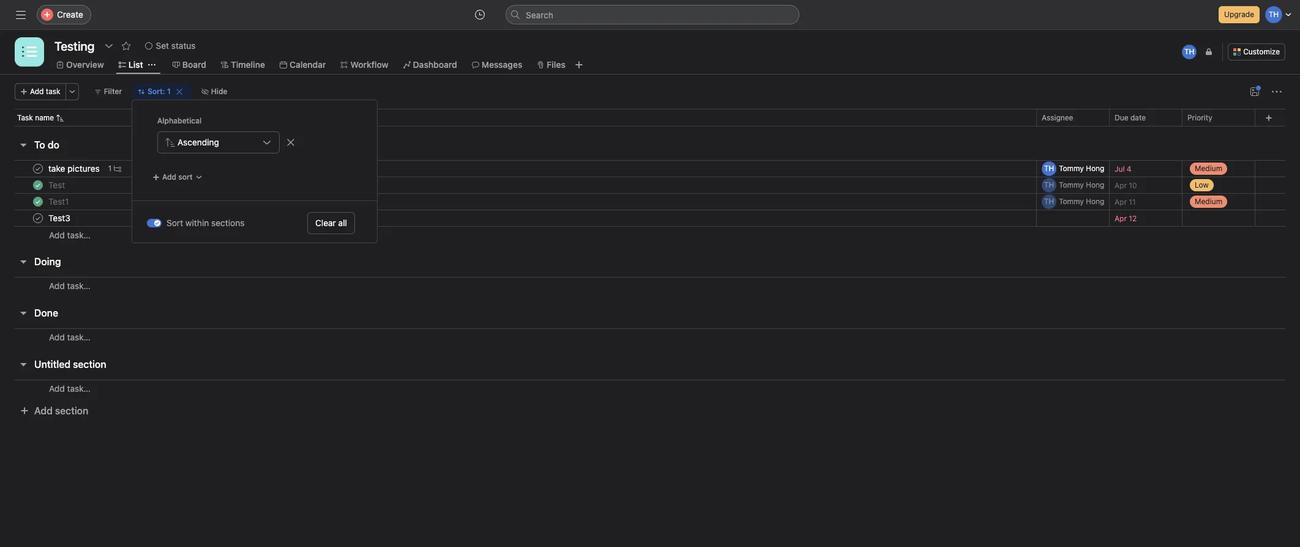 Task type: vqa. For each thing, say whether or not it's contained in the screenshot.
Collapse task list for this section image
yes



Task type: locate. For each thing, give the bounding box(es) containing it.
add task… up 'untitled section' button at the left of the page
[[49, 332, 90, 343]]

1 vertical spatial hong
[[1086, 181, 1104, 190]]

1 hong from the top
[[1086, 164, 1104, 173]]

1 left clear image
[[167, 87, 171, 96]]

create
[[57, 9, 83, 20]]

2 vertical spatial completed checkbox
[[31, 211, 45, 226]]

add task… inside header to do 'tree grid'
[[49, 230, 90, 240]]

add field image
[[1265, 114, 1273, 122]]

upgrade
[[1224, 10, 1254, 19]]

0 vertical spatial completed image
[[31, 178, 45, 193]]

3 add task… row from the top
[[0, 329, 1300, 352]]

Test text field
[[46, 179, 69, 192]]

due date
[[1115, 113, 1146, 122]]

1 vertical spatial completed checkbox
[[31, 195, 45, 209]]

11
[[1129, 197, 1136, 207]]

2 collapse task list for this section image from the top
[[18, 257, 28, 267]]

hong for jul 4
[[1086, 164, 1104, 173]]

task…
[[67, 230, 90, 240], [67, 281, 90, 291], [67, 332, 90, 343], [67, 384, 90, 394]]

1 medium from the top
[[1195, 164, 1222, 173]]

add down test3 text box
[[49, 230, 65, 240]]

completed image
[[31, 162, 45, 176], [31, 195, 45, 209]]

hong for apr 11
[[1086, 197, 1104, 206]]

1 vertical spatial completed image
[[31, 211, 45, 226]]

1
[[167, 87, 171, 96], [108, 164, 112, 173]]

tommy inside row
[[1059, 164, 1084, 173]]

1 add task… from the top
[[49, 230, 90, 240]]

completed image up completed checkbox
[[31, 162, 45, 176]]

completed image inside test3 cell
[[31, 211, 45, 226]]

4 task… from the top
[[67, 384, 90, 394]]

2 completed image from the top
[[31, 211, 45, 226]]

2 vertical spatial tommy hong
[[1059, 197, 1104, 206]]

completed image inside test1 cell
[[31, 195, 45, 209]]

2 task… from the top
[[67, 281, 90, 291]]

tommy for apr 11
[[1059, 197, 1084, 206]]

1 inside 1 button
[[108, 164, 112, 173]]

task… for 1st add task… button
[[67, 230, 90, 240]]

apr left 11
[[1115, 197, 1127, 207]]

tommy for jul 4
[[1059, 164, 1084, 173]]

add task… button down test3 text box
[[49, 229, 90, 242]]

1 completed image from the top
[[31, 162, 45, 176]]

1 vertical spatial collapse task list for this section image
[[18, 257, 28, 267]]

1 tommy hong from the top
[[1059, 164, 1104, 173]]

tommy hong for jul 4
[[1059, 164, 1104, 173]]

tommy left jul
[[1059, 164, 1084, 173]]

4 add task… from the top
[[49, 384, 90, 394]]

calendar
[[289, 59, 326, 70]]

1 vertical spatial tommy
[[1059, 181, 1084, 190]]

0 vertical spatial apr
[[1115, 181, 1127, 190]]

hong inside row
[[1086, 164, 1104, 173]]

2 vertical spatial hong
[[1086, 197, 1104, 206]]

1 vertical spatial completed image
[[31, 195, 45, 209]]

tommy hong for apr 10
[[1059, 181, 1104, 190]]

add task… up add section
[[49, 384, 90, 394]]

tommy hong for apr 11
[[1059, 197, 1104, 206]]

add task… row
[[0, 226, 1300, 244], [0, 277, 1300, 301], [0, 329, 1300, 352], [0, 380, 1300, 403]]

1 vertical spatial 1
[[108, 164, 112, 173]]

2 add task… row from the top
[[0, 277, 1300, 301]]

0 vertical spatial hong
[[1086, 164, 1104, 173]]

0 vertical spatial section
[[73, 359, 106, 370]]

completed checkbox down completed checkbox
[[31, 195, 45, 209]]

add task… button down doing button
[[49, 280, 90, 293]]

tommy left "apr 11"
[[1059, 197, 1084, 206]]

all
[[338, 218, 347, 228]]

done button
[[34, 302, 58, 324]]

tab actions image
[[148, 61, 155, 69]]

hong
[[1086, 164, 1104, 173], [1086, 181, 1104, 190], [1086, 197, 1104, 206]]

tommy hong left "apr 11"
[[1059, 197, 1104, 206]]

0 horizontal spatial 1
[[108, 164, 112, 173]]

add task… button up add section
[[49, 383, 90, 396]]

2 completed checkbox from the top
[[31, 195, 45, 209]]

sections
[[211, 218, 245, 228]]

apr for apr 12
[[1115, 214, 1127, 223]]

sort: 1
[[148, 87, 171, 96]]

completed checkbox inside take pictures cell
[[31, 162, 45, 176]]

0 vertical spatial medium
[[1195, 164, 1222, 173]]

add task… down test3 text box
[[49, 230, 90, 240]]

th for jul 4
[[1044, 164, 1054, 173]]

task… inside header to do 'tree grid'
[[67, 230, 90, 240]]

medium button
[[1183, 191, 1255, 213]]

add inside header to do 'tree grid'
[[49, 230, 65, 240]]

0 vertical spatial 1
[[167, 87, 171, 96]]

hong left the apr 10
[[1086, 181, 1104, 190]]

medium
[[1195, 164, 1222, 173], [1195, 197, 1222, 206]]

1 vertical spatial section
[[55, 406, 88, 417]]

dialog
[[132, 100, 377, 243]]

to do button
[[34, 134, 59, 156]]

sort: 1 button
[[132, 83, 191, 100]]

add task… for first add task… button from the bottom
[[49, 384, 90, 394]]

3 tommy hong from the top
[[1059, 197, 1104, 206]]

Search tasks, projects, and more text field
[[506, 5, 799, 24]]

3 hong from the top
[[1086, 197, 1104, 206]]

1 apr from the top
[[1115, 181, 1127, 190]]

add
[[30, 87, 44, 96], [162, 173, 176, 182], [49, 230, 65, 240], [49, 281, 65, 291], [49, 332, 65, 343], [49, 384, 65, 394], [34, 406, 53, 417]]

task name
[[17, 113, 54, 122]]

collapse task list for this section image left untitled
[[18, 360, 28, 370]]

add task… button up 'untitled section' button at the left of the page
[[49, 331, 90, 345]]

filter button
[[89, 83, 127, 100]]

2 vertical spatial apr
[[1115, 214, 1127, 223]]

2 vertical spatial tommy
[[1059, 197, 1084, 206]]

0 vertical spatial collapse task list for this section image
[[18, 140, 28, 150]]

task
[[46, 87, 60, 96]]

task… for second add task… button
[[67, 281, 90, 291]]

2 completed image from the top
[[31, 195, 45, 209]]

show options image
[[104, 41, 114, 51]]

manage members image
[[1205, 48, 1213, 56]]

3 task… from the top
[[67, 332, 90, 343]]

1 completed image from the top
[[31, 178, 45, 193]]

0 vertical spatial tommy
[[1059, 164, 1084, 173]]

completed checkbox for apr 12
[[31, 211, 45, 226]]

3 tommy from the top
[[1059, 197, 1084, 206]]

add task… down doing button
[[49, 281, 90, 291]]

sort
[[166, 218, 183, 228]]

2 apr from the top
[[1115, 197, 1127, 207]]

completed image left the test text field on the top
[[31, 178, 45, 193]]

timeline link
[[221, 58, 265, 72]]

add sort
[[162, 173, 193, 182]]

Completed checkbox
[[31, 162, 45, 176], [31, 195, 45, 209], [31, 211, 45, 226]]

sort
[[178, 173, 193, 182]]

sort within sections
[[166, 218, 245, 228]]

apr inside row
[[1115, 214, 1127, 223]]

th
[[1184, 47, 1195, 56], [1044, 164, 1054, 173], [1044, 181, 1054, 190], [1044, 197, 1054, 206]]

3 add task… from the top
[[49, 332, 90, 343]]

expand sidebar image
[[16, 10, 26, 20]]

0 vertical spatial completed checkbox
[[31, 162, 45, 176]]

row
[[0, 109, 1300, 132], [15, 125, 1285, 127], [0, 158, 1300, 180], [0, 174, 1300, 196], [0, 191, 1300, 213]]

priority
[[1187, 113, 1212, 122]]

take pictures cell
[[0, 160, 1037, 178]]

2 tommy from the top
[[1059, 181, 1084, 190]]

doing button
[[34, 251, 61, 273]]

apr
[[1115, 181, 1127, 190], [1115, 197, 1127, 207], [1115, 214, 1127, 223]]

customize button
[[1228, 43, 1285, 61]]

list image
[[22, 45, 37, 59]]

sort:
[[148, 87, 165, 96]]

collapse task list for this section image left to
[[18, 140, 28, 150]]

2 hong from the top
[[1086, 181, 1104, 190]]

tommy hong
[[1059, 164, 1104, 173], [1059, 181, 1104, 190], [1059, 197, 1104, 206]]

None text field
[[51, 35, 98, 57]]

add left sort
[[162, 173, 176, 182]]

task… for second add task… button from the bottom
[[67, 332, 90, 343]]

overview link
[[56, 58, 104, 72]]

medium button
[[1183, 158, 1255, 180]]

collapse task list for this section image for to do
[[18, 140, 28, 150]]

workflow link
[[341, 58, 388, 72]]

medium for jul 4
[[1195, 164, 1222, 173]]

0 vertical spatial completed image
[[31, 162, 45, 176]]

timeline
[[231, 59, 265, 70]]

completed image inside "test" cell
[[31, 178, 45, 193]]

medium inside popup button
[[1195, 164, 1222, 173]]

completed image
[[31, 178, 45, 193], [31, 211, 45, 226]]

1 tommy from the top
[[1059, 164, 1084, 173]]

untitled
[[34, 359, 70, 370]]

completed checkbox inside test3 cell
[[31, 211, 45, 226]]

completed checkbox inside test1 cell
[[31, 195, 45, 209]]

1 completed checkbox from the top
[[31, 162, 45, 176]]

section down 'untitled section' button at the left of the page
[[55, 406, 88, 417]]

2 tommy hong from the top
[[1059, 181, 1104, 190]]

add task…
[[49, 230, 90, 240], [49, 281, 90, 291], [49, 332, 90, 343], [49, 384, 90, 394]]

2 vertical spatial collapse task list for this section image
[[18, 360, 28, 370]]

section
[[73, 359, 106, 370], [55, 406, 88, 417]]

completed image for apr 10
[[31, 178, 45, 193]]

th inside button
[[1184, 47, 1195, 56]]

medium inside dropdown button
[[1195, 197, 1222, 206]]

apr left 12
[[1115, 214, 1127, 223]]

section right untitled
[[73, 359, 106, 370]]

4 add task… row from the top
[[0, 380, 1300, 403]]

1 button
[[106, 163, 124, 175]]

th button
[[1181, 43, 1198, 61]]

save options image
[[1250, 87, 1260, 97]]

2 add task… from the top
[[49, 281, 90, 291]]

apr 11
[[1115, 197, 1136, 207]]

add section
[[34, 406, 88, 417]]

set status button
[[139, 37, 201, 54]]

collapse task list for this section image left doing
[[18, 257, 28, 267]]

1 vertical spatial medium
[[1195, 197, 1222, 206]]

collapse task list for this section image
[[18, 308, 28, 318]]

3 apr from the top
[[1115, 214, 1127, 223]]

Test1 text field
[[46, 196, 73, 208]]

name
[[35, 113, 54, 122]]

1 horizontal spatial 1
[[167, 87, 171, 96]]

set
[[156, 40, 169, 51]]

add up add section button
[[49, 384, 65, 394]]

low
[[1195, 181, 1209, 190]]

tommy hong left the apr 10
[[1059, 181, 1104, 190]]

completed image down completed checkbox
[[31, 195, 45, 209]]

add left task
[[30, 87, 44, 96]]

calendar link
[[280, 58, 326, 72]]

add task… button
[[49, 229, 90, 242], [49, 280, 90, 293], [49, 331, 90, 345], [49, 383, 90, 396]]

completed checkbox left test3 text box
[[31, 211, 45, 226]]

test cell
[[0, 177, 1037, 194]]

clear image
[[175, 88, 183, 95]]

status
[[171, 40, 196, 51]]

completed image inside take pictures cell
[[31, 162, 45, 176]]

dashboard
[[413, 59, 457, 70]]

row containing 1
[[0, 158, 1300, 180]]

section for untitled section
[[73, 359, 106, 370]]

1 task… from the top
[[67, 230, 90, 240]]

2 medium from the top
[[1195, 197, 1222, 206]]

apr left the 10
[[1115, 181, 1127, 190]]

more actions image
[[1272, 87, 1282, 97]]

hong left "apr 11"
[[1086, 197, 1104, 206]]

1 vertical spatial apr
[[1115, 197, 1127, 207]]

tommy
[[1059, 164, 1084, 173], [1059, 181, 1084, 190], [1059, 197, 1084, 206]]

medium up the low
[[1195, 164, 1222, 173]]

completed checkbox up completed checkbox
[[31, 162, 45, 176]]

apr 12 row
[[0, 208, 1300, 230]]

tommy left the apr 10
[[1059, 181, 1084, 190]]

untitled section button
[[34, 354, 106, 376]]

assignee
[[1042, 113, 1073, 122]]

medium down the low
[[1195, 197, 1222, 206]]

remove image
[[286, 138, 296, 148]]

1 right take pictures text box
[[108, 164, 112, 173]]

1 vertical spatial tommy hong
[[1059, 181, 1104, 190]]

more actions image
[[68, 88, 76, 95]]

ascending group
[[157, 132, 362, 154]]

apr for apr 10
[[1115, 181, 1127, 190]]

1 collapse task list for this section image from the top
[[18, 140, 28, 150]]

collapse task list for this section image
[[18, 140, 28, 150], [18, 257, 28, 267], [18, 360, 28, 370]]

0 vertical spatial tommy hong
[[1059, 164, 1104, 173]]

1 add task… row from the top
[[0, 226, 1300, 244]]

4 add task… button from the top
[[49, 383, 90, 396]]

hong left jul
[[1086, 164, 1104, 173]]

tommy hong left jul
[[1059, 164, 1104, 173]]

completed image left test3 text box
[[31, 211, 45, 226]]

3 completed checkbox from the top
[[31, 211, 45, 226]]



Task type: describe. For each thing, give the bounding box(es) containing it.
filter
[[104, 87, 122, 96]]

add down doing button
[[49, 281, 65, 291]]

add inside dropdown button
[[162, 173, 176, 182]]

row containing assignee
[[0, 109, 1300, 132]]

add down untitled
[[34, 406, 53, 417]]

3 add task… button from the top
[[49, 331, 90, 345]]

messages
[[482, 59, 522, 70]]

add down done
[[49, 332, 65, 343]]

done
[[34, 308, 58, 319]]

1 inside sort: 1 dropdown button
[[167, 87, 171, 96]]

clear all
[[315, 218, 347, 228]]

customize
[[1243, 47, 1280, 56]]

Completed checkbox
[[31, 178, 45, 193]]

take pictures text field
[[46, 163, 103, 175]]

add sort button
[[147, 169, 208, 186]]

add task button
[[15, 83, 66, 100]]

completed image for apr 11
[[31, 195, 45, 209]]

list
[[128, 59, 143, 70]]

history image
[[475, 10, 485, 20]]

clear
[[315, 218, 336, 228]]

upgrade button
[[1219, 6, 1260, 23]]

alphabetical
[[157, 116, 201, 125]]

10
[[1129, 181, 1137, 190]]

hide button
[[196, 83, 233, 100]]

th for apr 11
[[1044, 197, 1054, 206]]

files link
[[537, 58, 566, 72]]

task
[[17, 113, 33, 122]]

add task… for 1st add task… button
[[49, 230, 90, 240]]

overview
[[66, 59, 104, 70]]

2 add task… button from the top
[[49, 280, 90, 293]]

within
[[185, 218, 209, 228]]

files
[[547, 59, 566, 70]]

completed checkbox for jul 4
[[31, 162, 45, 176]]

dashboard link
[[403, 58, 457, 72]]

completed image for jul 4
[[31, 162, 45, 176]]

date
[[1131, 113, 1146, 122]]

board link
[[172, 58, 206, 72]]

th for apr 10
[[1044, 181, 1054, 190]]

add section button
[[15, 400, 93, 422]]

completed checkbox for apr 11
[[31, 195, 45, 209]]

Test3 text field
[[46, 212, 74, 225]]

doing
[[34, 256, 61, 267]]

medium for apr 11
[[1195, 197, 1222, 206]]

low button
[[1183, 174, 1255, 196]]

apr for apr 11
[[1115, 197, 1127, 207]]

3 collapse task list for this section image from the top
[[18, 360, 28, 370]]

do
[[48, 140, 59, 151]]

header to do tree grid
[[0, 158, 1300, 244]]

create button
[[37, 5, 91, 24]]

ascending image
[[56, 114, 64, 122]]

set status
[[156, 40, 196, 51]]

test1 cell
[[0, 193, 1037, 211]]

to
[[34, 140, 45, 151]]

apr 10
[[1115, 181, 1137, 190]]

clear all button
[[307, 212, 355, 234]]

workflow
[[350, 59, 388, 70]]

collapse task list for this section image for doing
[[18, 257, 28, 267]]

ascending button
[[157, 132, 280, 154]]

jul
[[1115, 164, 1125, 174]]

list link
[[119, 58, 143, 72]]

completed image for apr 12
[[31, 211, 45, 226]]

add task… for second add task… button
[[49, 281, 90, 291]]

test3 cell
[[0, 210, 1037, 227]]

board
[[182, 59, 206, 70]]

section for add section
[[55, 406, 88, 417]]

to do
[[34, 140, 59, 151]]

add task… for second add task… button from the bottom
[[49, 332, 90, 343]]

add task
[[30, 87, 60, 96]]

4
[[1127, 164, 1132, 174]]

add to starred image
[[121, 41, 131, 51]]

hong for apr 10
[[1086, 181, 1104, 190]]

due
[[1115, 113, 1128, 122]]

messages link
[[472, 58, 522, 72]]

task… for first add task… button from the bottom
[[67, 384, 90, 394]]

add tab image
[[574, 60, 584, 70]]

dialog containing ascending
[[132, 100, 377, 243]]

1 add task… button from the top
[[49, 229, 90, 242]]

hide
[[211, 87, 227, 96]]

12
[[1129, 214, 1137, 223]]

jul 4
[[1115, 164, 1132, 174]]

tommy for apr 10
[[1059, 181, 1084, 190]]

ascending
[[178, 137, 219, 148]]

apr 12
[[1115, 214, 1137, 223]]

untitled section
[[34, 359, 106, 370]]

add a task to this section image
[[65, 140, 75, 150]]

sort within sections switch
[[147, 219, 162, 228]]



